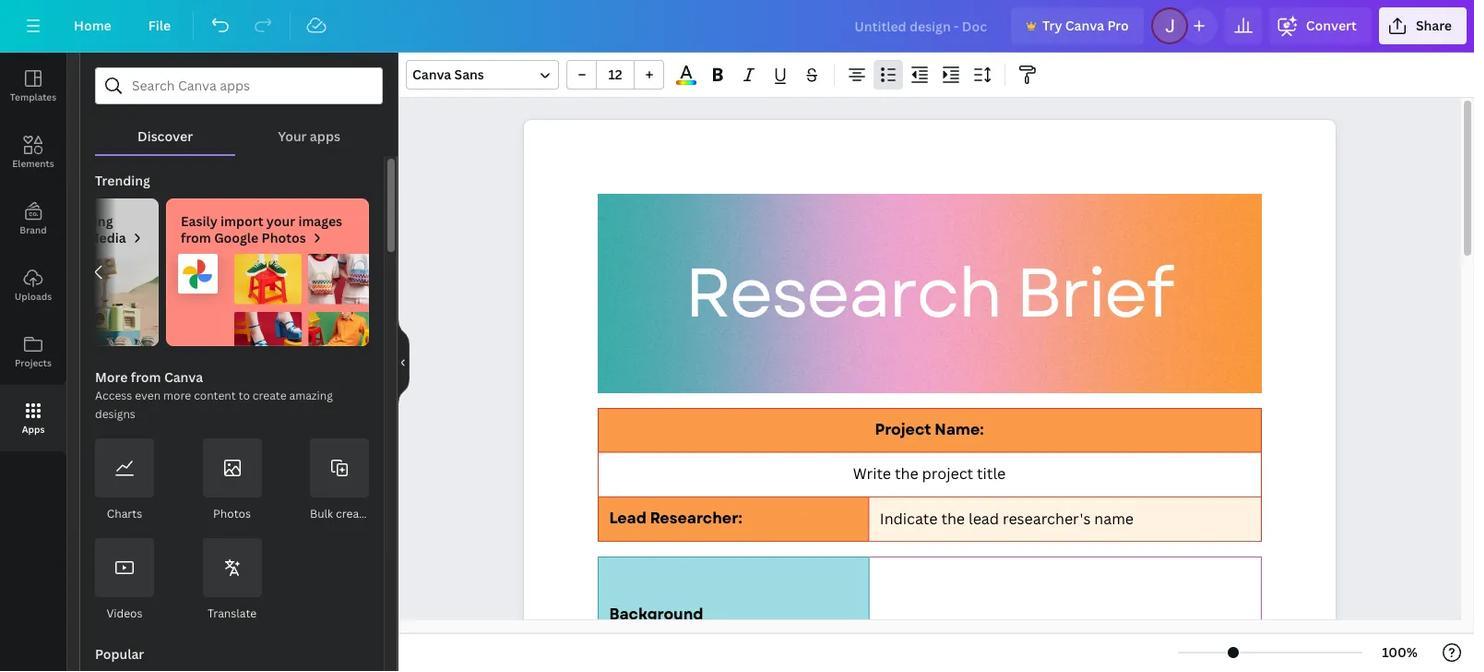 Task type: locate. For each thing, give the bounding box(es) containing it.
0 horizontal spatial create
[[253, 388, 287, 403]]

1 horizontal spatial from
[[181, 229, 211, 246]]

0 horizontal spatial photos
[[213, 506, 251, 521]]

photos left bulk
[[213, 506, 251, 521]]

from
[[181, 229, 211, 246], [131, 368, 161, 386]]

photos right google
[[262, 229, 306, 246]]

from up even
[[131, 368, 161, 386]]

0 horizontal spatial canva
[[164, 368, 203, 386]]

your
[[267, 212, 295, 230]]

photos inside more from canva element
[[213, 506, 251, 521]]

elements button
[[0, 119, 66, 186]]

brand
[[20, 223, 47, 236]]

0 horizontal spatial from
[[131, 368, 161, 386]]

home
[[74, 17, 111, 34]]

100% button
[[1371, 638, 1431, 667]]

create right to
[[253, 388, 287, 403]]

Research Brief text field
[[524, 120, 1336, 671]]

research brief
[[685, 244, 1173, 343]]

1 vertical spatial canva
[[413, 66, 452, 83]]

1 vertical spatial create
[[336, 506, 370, 521]]

2 vertical spatial canva
[[164, 368, 203, 386]]

0 vertical spatial from
[[181, 229, 211, 246]]

canva
[[1066, 17, 1105, 34], [413, 66, 452, 83], [164, 368, 203, 386]]

side panel tab list
[[0, 53, 66, 451]]

1 horizontal spatial canva
[[413, 66, 452, 83]]

canva inside more from canva access even more content to create amazing designs
[[164, 368, 203, 386]]

1 vertical spatial photos
[[213, 506, 251, 521]]

1 horizontal spatial photos
[[262, 229, 306, 246]]

from left google
[[181, 229, 211, 246]]

apps
[[310, 127, 341, 145]]

google
[[214, 229, 259, 246]]

create right bulk
[[336, 506, 370, 521]]

0 vertical spatial photos
[[262, 229, 306, 246]]

projects
[[15, 356, 52, 369]]

brief
[[1016, 244, 1173, 343]]

create inside more from canva element
[[336, 506, 370, 521]]

images
[[298, 212, 343, 230]]

create
[[253, 388, 287, 403], [336, 506, 370, 521]]

translate
[[208, 605, 257, 621]]

canva left sans
[[413, 66, 452, 83]]

more
[[95, 368, 128, 386]]

access
[[95, 388, 132, 403]]

trending
[[95, 172, 150, 189]]

share button
[[1380, 7, 1468, 44]]

canva right 'try'
[[1066, 17, 1105, 34]]

your apps button
[[236, 104, 383, 154]]

brand button
[[0, 186, 66, 252]]

0 vertical spatial canva
[[1066, 17, 1105, 34]]

group
[[567, 60, 665, 90]]

try canva pro button
[[1012, 7, 1144, 44]]

1 vertical spatial from
[[131, 368, 161, 386]]

– – number field
[[603, 66, 629, 83]]

2 horizontal spatial canva
[[1066, 17, 1105, 34]]

charts
[[107, 506, 142, 521]]

amazing
[[289, 388, 333, 403]]

import
[[221, 212, 264, 230]]

canva up 'more'
[[164, 368, 203, 386]]

from inside easily import your images from google photos
[[181, 229, 211, 246]]

discover button
[[95, 104, 236, 154]]

1 horizontal spatial create
[[336, 506, 370, 521]]

more from canva access even more content to create amazing designs
[[95, 368, 333, 422]]

templates button
[[0, 53, 66, 119]]

discover
[[138, 127, 193, 145]]

0 vertical spatial create
[[253, 388, 287, 403]]

apps button
[[0, 385, 66, 451]]

photos
[[262, 229, 306, 246], [213, 506, 251, 521]]

bulk
[[310, 506, 333, 521]]

canva inside button
[[1066, 17, 1105, 34]]

Design title text field
[[840, 7, 1004, 44]]



Task type: describe. For each thing, give the bounding box(es) containing it.
Search Canva apps search field
[[132, 68, 346, 103]]

pro
[[1108, 17, 1130, 34]]

even
[[135, 388, 161, 403]]

sans
[[455, 66, 484, 83]]

easily
[[181, 212, 218, 230]]

easily import your images from google photos
[[181, 212, 343, 246]]

try canva pro
[[1043, 17, 1130, 34]]

canva sans button
[[406, 60, 559, 90]]

canva sans
[[413, 66, 484, 83]]

file button
[[134, 7, 186, 44]]

content
[[194, 388, 236, 403]]

the google photos logo is positioned on the left side. to the right of the logo, there is a grid containing four images. these images display colorful shoes, shirts, or chairs. image
[[166, 254, 369, 346]]

convert
[[1307, 17, 1358, 34]]

share
[[1417, 17, 1453, 34]]

home link
[[59, 7, 126, 44]]

elements
[[12, 157, 54, 170]]

hide image
[[398, 318, 410, 406]]

textbox with the sentence, 'a rover exploring mars' over an image of a rover exploring mars image
[[0, 254, 159, 346]]

uploads button
[[0, 252, 66, 318]]

videos
[[107, 605, 143, 621]]

your
[[278, 127, 307, 145]]

from inside more from canva access even more content to create amazing designs
[[131, 368, 161, 386]]

file
[[148, 17, 171, 34]]

projects button
[[0, 318, 66, 385]]

uploads
[[15, 290, 52, 303]]

research
[[685, 244, 1001, 343]]

templates
[[10, 90, 56, 103]]

main menu bar
[[0, 0, 1475, 53]]

designs
[[95, 406, 136, 422]]

color range image
[[677, 80, 697, 85]]

to
[[239, 388, 250, 403]]

your apps
[[278, 127, 341, 145]]

create inside more from canva access even more content to create amazing designs
[[253, 388, 287, 403]]

try
[[1043, 17, 1063, 34]]

apps
[[22, 423, 45, 436]]

popular
[[95, 645, 144, 663]]

canva inside dropdown button
[[413, 66, 452, 83]]

more
[[163, 388, 191, 403]]

convert button
[[1270, 7, 1372, 44]]

100%
[[1383, 643, 1419, 661]]

bulk create
[[310, 506, 370, 521]]

more from canva element
[[95, 438, 370, 623]]

photos inside easily import your images from google photos
[[262, 229, 306, 246]]



Task type: vqa. For each thing, say whether or not it's contained in the screenshot.
Top level navigation element
no



